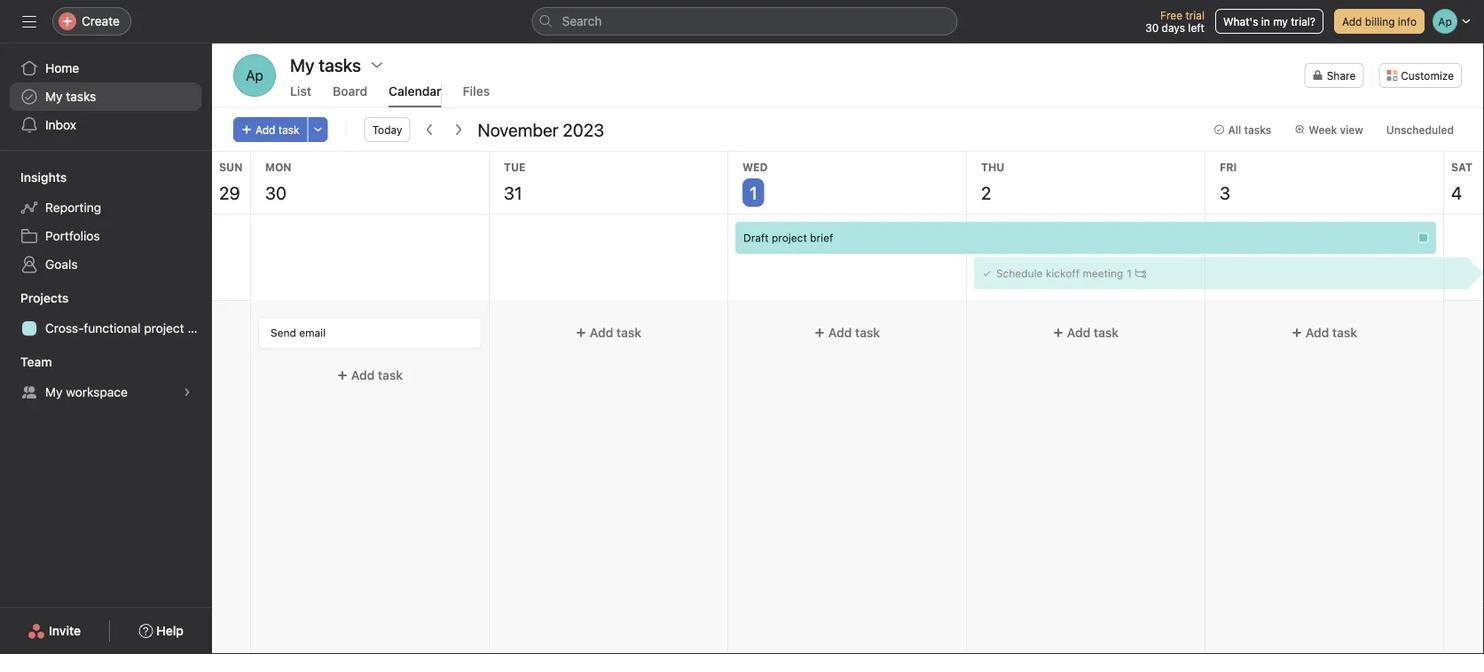 Task type: locate. For each thing, give the bounding box(es) containing it.
schedule kickoff meeting
[[997, 267, 1124, 280]]

1 horizontal spatial 1
[[1127, 267, 1132, 280]]

2
[[981, 182, 992, 203]]

1 horizontal spatial 30
[[1146, 21, 1159, 34]]

share button
[[1305, 63, 1364, 88]]

1 vertical spatial tasks
[[1245, 123, 1272, 136]]

my up inbox
[[45, 89, 63, 104]]

mon
[[265, 161, 292, 173]]

search button
[[532, 7, 958, 35]]

add task button
[[233, 117, 308, 142], [497, 317, 721, 349], [736, 317, 959, 349], [974, 317, 1198, 349], [1213, 317, 1437, 349], [258, 359, 482, 391]]

tasks
[[66, 89, 96, 104], [1245, 123, 1272, 136]]

30 left "days"
[[1146, 21, 1159, 34]]

show options image
[[370, 58, 384, 72]]

help
[[156, 623, 184, 638]]

2 my from the top
[[45, 385, 63, 399]]

previous week image
[[423, 122, 437, 137]]

project left brief
[[772, 232, 807, 244]]

0 vertical spatial tasks
[[66, 89, 96, 104]]

0 horizontal spatial project
[[144, 321, 184, 335]]

my
[[45, 89, 63, 104], [45, 385, 63, 399]]

30 down "mon"
[[265, 182, 287, 203]]

my down team
[[45, 385, 63, 399]]

tasks inside dropdown button
[[1245, 123, 1272, 136]]

ap
[[246, 67, 264, 84]]

my inside teams element
[[45, 385, 63, 399]]

inbox
[[45, 118, 76, 132]]

week view
[[1309, 123, 1364, 136]]

list link
[[290, 84, 311, 107]]

1 vertical spatial my
[[45, 385, 63, 399]]

next week image
[[451, 122, 465, 137]]

november
[[478, 119, 559, 140]]

add billing info
[[1343, 15, 1417, 28]]

my inside global element
[[45, 89, 63, 104]]

trial?
[[1291, 15, 1316, 28]]

add
[[1343, 15, 1363, 28], [256, 123, 276, 136], [590, 325, 614, 340], [829, 325, 852, 340], [1067, 325, 1091, 340], [1306, 325, 1330, 340], [351, 368, 375, 382]]

view
[[1340, 123, 1364, 136]]

30
[[1146, 21, 1159, 34], [265, 182, 287, 203]]

portfolios
[[45, 229, 100, 243]]

my workspace
[[45, 385, 128, 399]]

left
[[1189, 21, 1205, 34]]

draft
[[744, 232, 769, 244]]

0 vertical spatial 1
[[750, 182, 758, 203]]

help button
[[127, 615, 195, 647]]

tasks down home
[[66, 89, 96, 104]]

tasks inside global element
[[66, 89, 96, 104]]

files
[[463, 84, 490, 99]]

board link
[[333, 84, 368, 107]]

inbox link
[[10, 111, 201, 139]]

plan
[[188, 321, 212, 335]]

november 2023
[[478, 119, 604, 140]]

goals link
[[10, 250, 201, 279]]

insights button
[[0, 169, 67, 186]]

0 horizontal spatial tasks
[[66, 89, 96, 104]]

project
[[772, 232, 807, 244], [144, 321, 184, 335]]

invite button
[[16, 615, 92, 647]]

calendar
[[389, 84, 442, 99]]

tasks right all
[[1245, 123, 1272, 136]]

create button
[[52, 7, 131, 35]]

functional
[[84, 321, 141, 335]]

4
[[1452, 182, 1463, 203]]

what's in my trial?
[[1224, 15, 1316, 28]]

search list box
[[532, 7, 958, 35]]

1 vertical spatial 1
[[1127, 267, 1132, 280]]

kickoff
[[1046, 267, 1080, 280]]

project inside cross-functional project plan link
[[144, 321, 184, 335]]

29
[[219, 182, 240, 203]]

1 my from the top
[[45, 89, 63, 104]]

unscheduled button
[[1379, 117, 1462, 142]]

1 down wed
[[750, 182, 758, 203]]

1 horizontal spatial tasks
[[1245, 123, 1272, 136]]

see details, my workspace image
[[182, 387, 193, 398]]

cross-
[[45, 321, 84, 335]]

calendar link
[[389, 84, 442, 107]]

0 vertical spatial 30
[[1146, 21, 1159, 34]]

1 vertical spatial 30
[[265, 182, 287, 203]]

0 vertical spatial project
[[772, 232, 807, 244]]

0 horizontal spatial 30
[[265, 182, 287, 203]]

0 horizontal spatial 1
[[750, 182, 758, 203]]

thu
[[981, 161, 1005, 173]]

1
[[750, 182, 758, 203], [1127, 267, 1132, 280]]

goals
[[45, 257, 78, 272]]

add task
[[256, 123, 300, 136], [590, 325, 642, 340], [829, 325, 880, 340], [1067, 325, 1119, 340], [1306, 325, 1358, 340], [351, 368, 403, 382]]

1 left leftcount image at the right
[[1127, 267, 1132, 280]]

1 vertical spatial project
[[144, 321, 184, 335]]

2023
[[563, 119, 604, 140]]

today button
[[364, 117, 410, 142]]

3
[[1220, 182, 1231, 203]]

sat
[[1452, 161, 1473, 173]]

0 vertical spatial my
[[45, 89, 63, 104]]

customize
[[1401, 69, 1454, 82]]

my
[[1274, 15, 1288, 28]]

mon 30
[[265, 161, 292, 203]]

global element
[[0, 43, 212, 150]]

customize button
[[1379, 63, 1462, 88]]

wed
[[743, 161, 768, 173]]

reporting link
[[10, 193, 201, 222]]

project left plan
[[144, 321, 184, 335]]

add billing info button
[[1335, 9, 1425, 34]]

fri
[[1220, 161, 1237, 173]]

30 inside mon 30
[[265, 182, 287, 203]]

None text field
[[271, 325, 469, 341]]

wed 1
[[743, 161, 768, 203]]

cross-functional project plan link
[[10, 314, 212, 343]]



Task type: describe. For each thing, give the bounding box(es) containing it.
today
[[372, 123, 402, 136]]

what's
[[1224, 15, 1259, 28]]

home link
[[10, 54, 201, 83]]

all tasks
[[1229, 123, 1272, 136]]

home
[[45, 61, 79, 75]]

search
[[562, 14, 602, 28]]

share
[[1327, 69, 1356, 82]]

list
[[290, 84, 311, 99]]

workspace
[[66, 385, 128, 399]]

billing
[[1366, 15, 1395, 28]]

sun 29
[[219, 161, 243, 203]]

my for my tasks
[[45, 89, 63, 104]]

invite
[[49, 623, 81, 638]]

days
[[1162, 21, 1186, 34]]

ap button
[[233, 54, 276, 97]]

my tasks
[[290, 54, 361, 75]]

free
[[1161, 9, 1183, 21]]

my for my workspace
[[45, 385, 63, 399]]

schedule
[[997, 267, 1043, 280]]

week
[[1309, 123, 1337, 136]]

week view button
[[1287, 117, 1372, 142]]

my workspace link
[[10, 378, 201, 406]]

draft project brief
[[744, 232, 834, 244]]

fri 3
[[1220, 161, 1237, 203]]

1 inside wed 1
[[750, 182, 758, 203]]

more actions image
[[313, 124, 324, 135]]

create
[[82, 14, 120, 28]]

trial
[[1186, 9, 1205, 21]]

portfolios link
[[10, 222, 201, 250]]

my tasks
[[45, 89, 96, 104]]

tasks for my tasks
[[66, 89, 96, 104]]

leftcount image
[[1136, 268, 1146, 279]]

board
[[333, 84, 368, 99]]

sat 4
[[1452, 161, 1473, 203]]

reporting
[[45, 200, 101, 215]]

team button
[[0, 351, 52, 373]]

thu 2
[[981, 161, 1005, 203]]

my tasks link
[[10, 83, 201, 111]]

tue 31
[[504, 161, 526, 203]]

all
[[1229, 123, 1242, 136]]

tue
[[504, 161, 526, 173]]

cross-functional project plan
[[45, 321, 212, 335]]

team
[[20, 355, 52, 369]]

insights element
[[0, 162, 212, 282]]

files link
[[463, 84, 490, 107]]

30 inside free trial 30 days left
[[1146, 21, 1159, 34]]

projects button
[[0, 289, 69, 307]]

sun
[[219, 161, 243, 173]]

unscheduled
[[1387, 123, 1454, 136]]

info
[[1398, 15, 1417, 28]]

1 horizontal spatial project
[[772, 232, 807, 244]]

what's in my trial? button
[[1216, 9, 1324, 34]]

add inside button
[[1343, 15, 1363, 28]]

brief
[[810, 232, 834, 244]]

teams element
[[0, 346, 212, 410]]

insights
[[20, 170, 67, 185]]

meeting
[[1083, 267, 1124, 280]]

hide sidebar image
[[22, 14, 36, 28]]

all tasks button
[[1206, 117, 1280, 142]]

free trial 30 days left
[[1146, 9, 1205, 34]]

tasks for all tasks
[[1245, 123, 1272, 136]]

projects element
[[0, 282, 212, 346]]

projects
[[20, 291, 69, 305]]



Task type: vqa. For each thing, say whether or not it's contained in the screenshot.
My tasks link
yes



